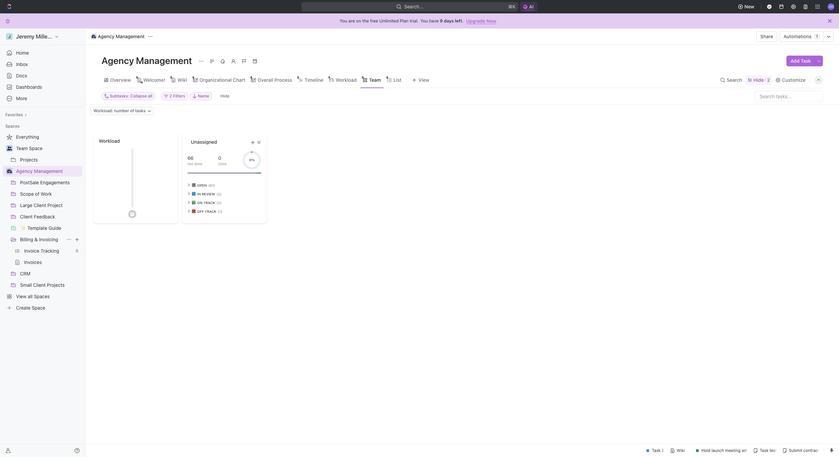 Task type: locate. For each thing, give the bounding box(es) containing it.
agency management link
[[90, 33, 146, 41], [16, 166, 81, 177]]

view inside view all spaces link
[[16, 294, 27, 299]]

hide inside hide button
[[221, 94, 230, 99]]

workload inside 'workload' link
[[336, 77, 357, 83]]

2 filters
[[170, 94, 185, 99]]

view
[[419, 77, 430, 83], [16, 294, 27, 299]]

workload down workload:
[[99, 138, 120, 144]]

agency up the postsale
[[16, 168, 33, 174]]

0 vertical spatial track
[[204, 201, 215, 205]]

view inside view button
[[419, 77, 430, 83]]

1 vertical spatial 2
[[170, 94, 172, 99]]

Search tasks... text field
[[756, 91, 823, 101]]

ai button
[[520, 2, 538, 11]]

spaces down favorites
[[5, 124, 20, 129]]

0 vertical spatial projects
[[20, 157, 38, 163]]

(2) right review
[[217, 192, 222, 196]]

track down in review (2)
[[204, 201, 215, 205]]

0 horizontal spatial projects
[[20, 157, 38, 163]]

team inside sidebar navigation
[[16, 145, 28, 151]]

search button
[[719, 75, 745, 85]]

postsale engagements link
[[20, 177, 81, 188]]

1 vertical spatial management
[[136, 55, 192, 66]]

everything link
[[3, 132, 81, 142]]

review
[[202, 192, 215, 196]]

of
[[130, 108, 134, 113], [35, 191, 39, 197]]

billing & invoicing link
[[20, 234, 64, 245]]

spaces down small client projects
[[34, 294, 50, 299]]

0 horizontal spatial on
[[197, 201, 203, 205]]

0 vertical spatial all
[[148, 94, 153, 99]]

client inside client feedback link
[[20, 214, 33, 220]]

1 vertical spatial space
[[32, 305, 45, 311]]

1 vertical spatial track
[[205, 209, 217, 213]]

projects inside "projects" link
[[20, 157, 38, 163]]

1 vertical spatial all
[[28, 294, 33, 299]]

1 horizontal spatial projects
[[47, 282, 65, 288]]

✨ template guide
[[20, 225, 61, 231]]

+
[[251, 138, 255, 146]]

client up view all spaces link
[[33, 282, 46, 288]]

share button
[[757, 31, 778, 42]]

1 horizontal spatial you
[[421, 18, 428, 23]]

0 horizontal spatial view
[[16, 294, 27, 299]]

client feedback
[[20, 214, 55, 220]]

⌘k
[[509, 4, 516, 9]]

free
[[370, 18, 378, 23]]

docs link
[[3, 70, 82, 81]]

agency management up welcome! link
[[102, 55, 194, 66]]

1 vertical spatial view
[[16, 294, 27, 299]]

view right list
[[419, 77, 430, 83]]

guide
[[49, 225, 61, 231]]

team right user group "image"
[[16, 145, 28, 151]]

track down on track (2)
[[205, 209, 217, 213]]

agency up overview
[[102, 55, 134, 66]]

1 horizontal spatial of
[[130, 108, 134, 113]]

1 horizontal spatial spaces
[[34, 294, 50, 299]]

view for view all spaces
[[16, 294, 27, 299]]

client down large
[[20, 214, 33, 220]]

overall process
[[258, 77, 292, 83]]

1 horizontal spatial agency management link
[[90, 33, 146, 41]]

name button
[[190, 92, 212, 100]]

(2) up (1)
[[217, 201, 222, 205]]

✨ template guide link
[[20, 223, 81, 234]]

1
[[817, 34, 819, 39]]

hide down 'organizational chart' link
[[221, 94, 230, 99]]

scope of work link
[[20, 189, 81, 199]]

all right collapse
[[148, 94, 153, 99]]

team link
[[368, 75, 381, 85]]

space down the everything link
[[29, 145, 43, 151]]

projects inside small client projects link
[[47, 282, 65, 288]]

ai
[[530, 4, 534, 9]]

hide button
[[218, 92, 232, 100]]

1 (2) from the top
[[217, 192, 222, 196]]

track
[[204, 201, 215, 205], [205, 209, 217, 213]]

1 horizontal spatial team
[[369, 77, 381, 83]]

process
[[275, 77, 292, 83]]

1 vertical spatial workload
[[99, 138, 120, 144]]

scope of work
[[20, 191, 52, 197]]

unassigned
[[191, 139, 217, 145]]

2 left filters at the top of the page
[[170, 94, 172, 99]]

(2)
[[217, 192, 222, 196], [217, 201, 222, 205]]

0 vertical spatial agency
[[98, 34, 114, 39]]

invoice tracking
[[24, 248, 59, 254]]

view for view
[[419, 77, 430, 83]]

add
[[791, 58, 800, 64]]

1 vertical spatial of
[[35, 191, 39, 197]]

0 vertical spatial client
[[34, 202, 46, 208]]

agency management
[[98, 34, 145, 39], [102, 55, 194, 66], [16, 168, 63, 174]]

home link
[[3, 48, 82, 58]]

business time image
[[92, 35, 96, 38]]

0 vertical spatial (2)
[[217, 192, 222, 196]]

new
[[745, 4, 755, 9]]

tasks
[[135, 108, 146, 113]]

you left are on the top left of the page
[[340, 18, 348, 23]]

workload left team link
[[336, 77, 357, 83]]

2 vertical spatial agency
[[16, 168, 33, 174]]

0 vertical spatial agency management link
[[90, 33, 146, 41]]

agency management up "postsale engagements"
[[16, 168, 63, 174]]

team for team space
[[16, 145, 28, 151]]

workspace
[[55, 34, 83, 40]]

team space link
[[16, 143, 81, 154]]

0 horizontal spatial of
[[35, 191, 39, 197]]

team left list link
[[369, 77, 381, 83]]

done
[[218, 162, 227, 166]]

on
[[356, 18, 361, 23], [197, 201, 203, 205]]

client inside large client project link
[[34, 202, 46, 208]]

projects down crm link
[[47, 282, 65, 288]]

tree inside sidebar navigation
[[3, 132, 82, 313]]

1 horizontal spatial workload
[[336, 77, 357, 83]]

off track (1)
[[197, 209, 223, 213]]

hide
[[754, 77, 764, 83], [221, 94, 230, 99]]

0 vertical spatial space
[[29, 145, 43, 151]]

2 left customize button
[[768, 77, 771, 83]]

off
[[197, 209, 204, 213]]

filters
[[173, 94, 185, 99]]

1 horizontal spatial hide
[[754, 77, 764, 83]]

hide for hide
[[221, 94, 230, 99]]

client
[[34, 202, 46, 208], [20, 214, 33, 220], [33, 282, 46, 288]]

workload:
[[94, 108, 113, 113]]

plan
[[400, 18, 409, 23]]

postsale engagements
[[20, 180, 70, 185]]

invoice
[[24, 248, 39, 254]]

overall process link
[[256, 75, 292, 85]]

of left "tasks"
[[130, 108, 134, 113]]

0 vertical spatial of
[[130, 108, 134, 113]]

0 horizontal spatial team
[[16, 145, 28, 151]]

view up create
[[16, 294, 27, 299]]

all inside sidebar navigation
[[28, 294, 33, 299]]

favorites
[[5, 112, 23, 117]]

1 vertical spatial team
[[16, 145, 28, 151]]

business time image
[[7, 169, 12, 173]]

1 vertical spatial spaces
[[34, 294, 50, 299]]

6
[[76, 248, 78, 253]]

1 horizontal spatial on
[[356, 18, 361, 23]]

1 vertical spatial projects
[[47, 282, 65, 288]]

1 horizontal spatial view
[[419, 77, 430, 83]]

large client project
[[20, 202, 63, 208]]

0 horizontal spatial agency management link
[[16, 166, 81, 177]]

0 vertical spatial team
[[369, 77, 381, 83]]

on right are on the top left of the page
[[356, 18, 361, 23]]

0 vertical spatial 2
[[768, 77, 771, 83]]

team
[[369, 77, 381, 83], [16, 145, 28, 151]]

(61)
[[209, 183, 215, 187]]

large client project link
[[20, 200, 81, 211]]

list
[[394, 77, 402, 83]]

spaces
[[5, 124, 20, 129], [34, 294, 50, 299]]

overview
[[110, 77, 131, 83]]

have
[[429, 18, 439, 23]]

on up off
[[197, 201, 203, 205]]

1 vertical spatial agency
[[102, 55, 134, 66]]

0 horizontal spatial you
[[340, 18, 348, 23]]

workload: number of tasks
[[94, 108, 146, 113]]

space down view all spaces link
[[32, 305, 45, 311]]

0 vertical spatial view
[[419, 77, 430, 83]]

0 vertical spatial on
[[356, 18, 361, 23]]

66 not done
[[188, 155, 203, 166]]

agency right business time image
[[98, 34, 114, 39]]

0 vertical spatial agency management
[[98, 34, 145, 39]]

client up client feedback
[[34, 202, 46, 208]]

agency management right business time image
[[98, 34, 145, 39]]

client inside small client projects link
[[33, 282, 46, 288]]

agency inside tree
[[16, 168, 33, 174]]

tree containing everything
[[3, 132, 82, 313]]

now
[[487, 18, 497, 24]]

home
[[16, 50, 29, 56]]

2 vertical spatial client
[[33, 282, 46, 288]]

jm
[[829, 4, 834, 8]]

client feedback link
[[20, 212, 81, 222]]

open
[[197, 183, 207, 187]]

of left work
[[35, 191, 39, 197]]

jeremy miller's workspace, , element
[[6, 33, 13, 40]]

1 vertical spatial client
[[20, 214, 33, 220]]

0 horizontal spatial 2
[[170, 94, 172, 99]]

1 horizontal spatial all
[[148, 94, 153, 99]]

user group image
[[7, 146, 12, 151]]

hide right search
[[754, 77, 764, 83]]

space for team space
[[29, 145, 43, 151]]

1 vertical spatial hide
[[221, 94, 230, 99]]

view all spaces
[[16, 294, 50, 299]]

0 horizontal spatial all
[[28, 294, 33, 299]]

0 vertical spatial hide
[[754, 77, 764, 83]]

projects down "team space" at the left top of page
[[20, 157, 38, 163]]

projects link
[[20, 155, 81, 165]]

0 vertical spatial workload
[[336, 77, 357, 83]]

2 vertical spatial management
[[34, 168, 63, 174]]

invoices
[[24, 259, 42, 265]]

tree
[[3, 132, 82, 313]]

docs
[[16, 73, 27, 78]]

jeremy
[[16, 34, 34, 40]]

you left have in the right top of the page
[[421, 18, 428, 23]]

all up create space
[[28, 294, 33, 299]]

0 horizontal spatial workload
[[99, 138, 120, 144]]

more
[[16, 96, 27, 101]]

overview link
[[109, 75, 131, 85]]

1 vertical spatial (2)
[[217, 201, 222, 205]]

0 vertical spatial spaces
[[5, 124, 20, 129]]

2 (2) from the top
[[217, 201, 222, 205]]

2 vertical spatial agency management
[[16, 168, 63, 174]]

1 horizontal spatial 2
[[768, 77, 771, 83]]

0 horizontal spatial hide
[[221, 94, 230, 99]]



Task type: vqa. For each thing, say whether or not it's contained in the screenshot.


Task type: describe. For each thing, give the bounding box(es) containing it.
left.
[[455, 18, 464, 23]]

9
[[440, 18, 443, 23]]

organizational
[[200, 77, 232, 83]]

organizational chart
[[200, 77, 245, 83]]

(2) for on track (2)
[[217, 201, 222, 205]]

subtasks:
[[110, 94, 129, 99]]

0 vertical spatial management
[[116, 34, 145, 39]]

invoice tracking link
[[24, 246, 73, 256]]

on track (2)
[[197, 201, 222, 205]]

view button
[[410, 72, 432, 88]]

trial.
[[410, 18, 419, 23]]

are
[[349, 18, 355, 23]]

2 you from the left
[[421, 18, 428, 23]]

sidebar navigation
[[0, 28, 87, 457]]

open (61)
[[197, 183, 215, 187]]

timeline
[[305, 77, 324, 83]]

spaces inside tree
[[34, 294, 50, 299]]

✨
[[20, 225, 26, 231]]

upgrade now link
[[467, 18, 497, 24]]

favorites button
[[3, 111, 30, 119]]

more button
[[3, 93, 82, 104]]

the
[[363, 18, 369, 23]]

billing
[[20, 237, 33, 242]]

tracking
[[41, 248, 59, 254]]

view all spaces link
[[3, 291, 81, 302]]

work
[[41, 191, 52, 197]]

hide 2
[[754, 77, 771, 83]]

engagements
[[40, 180, 70, 185]]

everything
[[16, 134, 39, 140]]

client for small
[[33, 282, 46, 288]]

create space
[[16, 305, 45, 311]]

small client projects
[[20, 282, 65, 288]]

hide for hide 2
[[754, 77, 764, 83]]

track for off track
[[205, 209, 217, 213]]

scope
[[20, 191, 34, 197]]

1 you from the left
[[340, 18, 348, 23]]

welcome! link
[[142, 75, 165, 85]]

1 vertical spatial agency management
[[102, 55, 194, 66]]

track for on track
[[204, 201, 215, 205]]

project
[[47, 202, 63, 208]]

create space link
[[3, 303, 81, 313]]

search
[[727, 77, 743, 83]]

task
[[801, 58, 812, 64]]

name
[[198, 94, 209, 99]]

66
[[188, 155, 194, 161]]

1 vertical spatial on
[[197, 201, 203, 205]]

0 horizontal spatial spaces
[[5, 124, 20, 129]]

jm button
[[826, 1, 837, 12]]

space for create space
[[32, 305, 45, 311]]

jeremy miller's workspace
[[16, 34, 83, 40]]

agency management inside tree
[[16, 168, 63, 174]]

view button
[[410, 75, 432, 85]]

management inside tree
[[34, 168, 63, 174]]

wiki link
[[176, 75, 187, 85]]

you are on the free unlimited plan trial. you have 9 days left. upgrade now
[[340, 18, 497, 24]]

create
[[16, 305, 30, 311]]

(2) for in review (2)
[[217, 192, 222, 196]]

upgrade
[[467, 18, 486, 24]]

overall
[[258, 77, 273, 83]]

add task
[[791, 58, 812, 64]]

billing & invoicing
[[20, 237, 58, 242]]

postsale
[[20, 180, 39, 185]]

2 filters button
[[161, 92, 188, 100]]

small client projects link
[[20, 280, 81, 291]]

on inside you are on the free unlimited plan trial. you have 9 days left. upgrade now
[[356, 18, 361, 23]]

template
[[27, 225, 47, 231]]

of inside tree
[[35, 191, 39, 197]]

inbox
[[16, 61, 28, 67]]

chart
[[233, 77, 245, 83]]

not
[[188, 162, 194, 166]]

&
[[34, 237, 38, 242]]

crm link
[[20, 269, 81, 279]]

(1)
[[218, 209, 223, 213]]

organizational chart link
[[198, 75, 245, 85]]

share
[[761, 34, 774, 39]]

new button
[[736, 1, 759, 12]]

team for team
[[369, 77, 381, 83]]

small
[[20, 282, 32, 288]]

1 vertical spatial agency management link
[[16, 166, 81, 177]]

customize button
[[774, 75, 808, 85]]

wiki
[[178, 77, 187, 83]]

subtasks: collapse all
[[110, 94, 153, 99]]

add task button
[[787, 56, 816, 66]]

collapse
[[130, 94, 147, 99]]

2 inside dropdown button
[[170, 94, 172, 99]]

done
[[195, 162, 203, 166]]

large
[[20, 202, 32, 208]]

in
[[197, 192, 201, 196]]

client for large
[[34, 202, 46, 208]]



